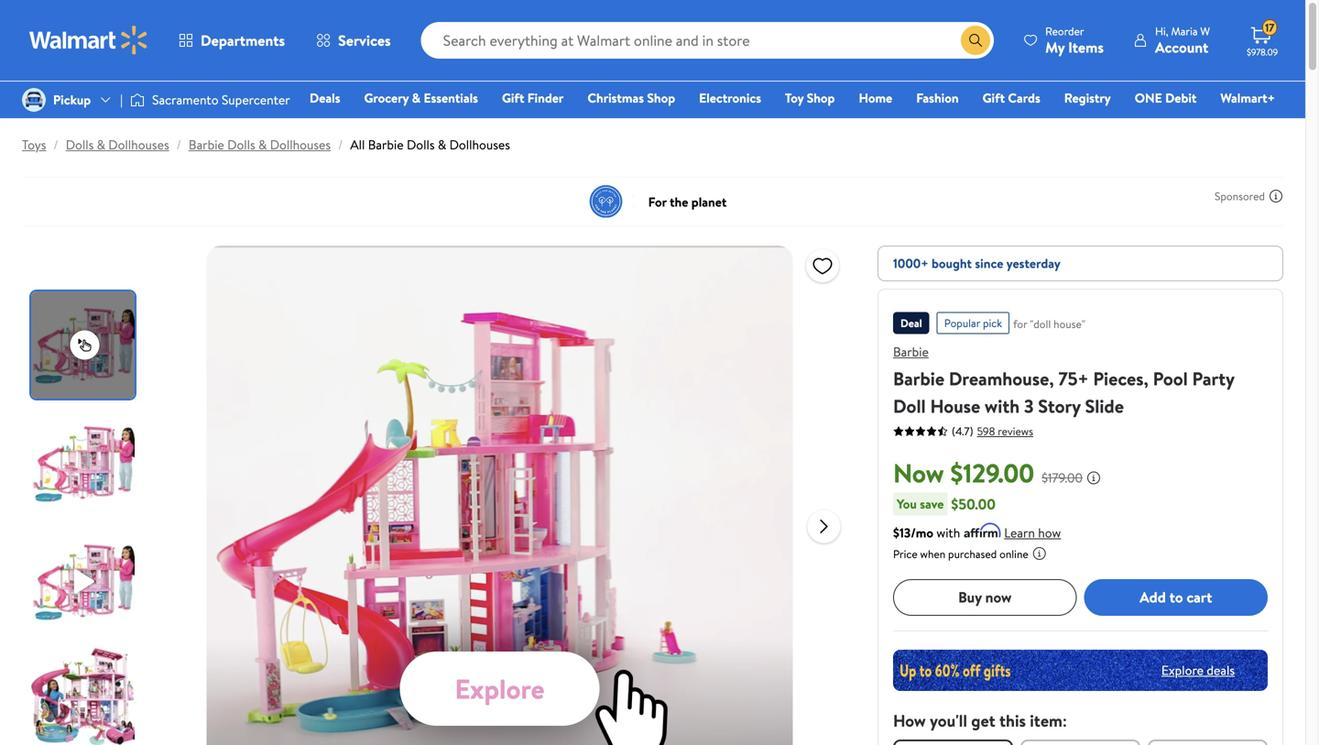 Task type: describe. For each thing, give the bounding box(es) containing it.
search icon image
[[969, 33, 983, 48]]

registry link
[[1056, 88, 1120, 108]]

christmas
[[588, 89, 644, 107]]

fashion
[[917, 89, 959, 107]]

this
[[1000, 709, 1026, 732]]

slide
[[1086, 393, 1124, 419]]

you save $50.00
[[897, 494, 996, 514]]

when
[[921, 546, 946, 562]]

bought
[[932, 254, 972, 272]]

learn how button
[[1005, 523, 1062, 542]]

buy now button
[[894, 579, 1077, 616]]

cards
[[1008, 89, 1041, 107]]

deals
[[1207, 661, 1235, 679]]

house
[[931, 393, 981, 419]]

services button
[[301, 18, 407, 62]]

home
[[859, 89, 893, 107]]

explore deals
[[1162, 661, 1235, 679]]

items
[[1069, 37, 1104, 57]]

$13/mo with
[[894, 524, 961, 541]]

how you'll get this item:
[[894, 709, 1068, 732]]

dolls & dollhouses link
[[66, 136, 169, 154]]

eko icon image
[[77, 338, 92, 352]]

supercenter
[[222, 91, 290, 109]]

deals link
[[302, 88, 349, 108]]

how
[[1039, 524, 1062, 541]]

buy now
[[959, 587, 1012, 607]]

departments button
[[163, 18, 301, 62]]

electronics
[[699, 89, 762, 107]]

3 dollhouses from the left
[[450, 136, 510, 154]]

since
[[975, 254, 1004, 272]]

barbie right all on the top left
[[368, 136, 404, 154]]

hi,
[[1156, 23, 1169, 39]]

you
[[897, 495, 917, 513]]

learn how
[[1005, 524, 1062, 541]]

to
[[1170, 587, 1184, 607]]

all
[[350, 136, 365, 154]]

cart
[[1187, 587, 1213, 607]]

barbie dreamhouse, 75+ pieces, pool party doll house with 3 story slide - image 3 of 8 image
[[31, 528, 138, 635]]

fashion link
[[908, 88, 967, 108]]

1 / from the left
[[54, 136, 58, 154]]

2 dollhouses from the left
[[270, 136, 331, 154]]

(4.7)
[[952, 423, 974, 439]]

sponsored
[[1215, 188, 1266, 204]]

price when purchased online
[[894, 546, 1029, 562]]

maria
[[1172, 23, 1198, 39]]

3
[[1025, 393, 1034, 419]]

pool
[[1153, 366, 1188, 391]]

debit
[[1166, 89, 1197, 107]]

essentials
[[424, 89, 478, 107]]

3 / from the left
[[338, 136, 343, 154]]

ad disclaimer and feedback image
[[1269, 189, 1284, 203]]

shop for christmas shop
[[647, 89, 676, 107]]

for "doll house"
[[1014, 316, 1086, 332]]

|
[[120, 91, 123, 109]]

barbie down barbie link
[[894, 366, 945, 391]]

reorder my items
[[1046, 23, 1104, 57]]

gift finder
[[502, 89, 564, 107]]

& right 'toys'
[[97, 136, 105, 154]]

$179.00
[[1042, 469, 1083, 487]]

2 / from the left
[[177, 136, 181, 154]]

barbie down 'sacramento supercenter' in the left of the page
[[189, 136, 224, 154]]

1 dollhouses from the left
[[108, 136, 169, 154]]

purchased
[[949, 546, 997, 562]]

house"
[[1054, 316, 1086, 332]]

how
[[894, 709, 926, 732]]

christmas shop
[[588, 89, 676, 107]]

2 dolls from the left
[[227, 136, 255, 154]]

w
[[1201, 23, 1211, 39]]

add
[[1140, 587, 1166, 607]]

grocery & essentials
[[364, 89, 478, 107]]

pieces,
[[1094, 366, 1149, 391]]

barbie dreamhouse, 75+ pieces, pool party doll house with 3 story slide - image 1 of 8 image
[[31, 291, 138, 399]]

you'll
[[930, 709, 968, 732]]

get
[[972, 709, 996, 732]]

hi, maria w account
[[1156, 23, 1211, 57]]

legal information image
[[1033, 546, 1047, 561]]

now $129.00
[[894, 455, 1035, 491]]

reviews
[[998, 423, 1034, 439]]

affirm image
[[964, 523, 1001, 537]]

item:
[[1030, 709, 1068, 732]]

gift cards link
[[975, 88, 1049, 108]]

deals
[[310, 89, 340, 107]]

popular
[[945, 315, 981, 331]]

yesterday
[[1007, 254, 1061, 272]]

popular pick
[[945, 315, 1003, 331]]

598
[[977, 423, 996, 439]]

grocery & essentials link
[[356, 88, 487, 108]]

my
[[1046, 37, 1065, 57]]



Task type: locate. For each thing, give the bounding box(es) containing it.
1 horizontal spatial gift
[[983, 89, 1005, 107]]

shop right toy
[[807, 89, 835, 107]]

Search search field
[[421, 22, 994, 59]]

now
[[894, 455, 945, 491]]

dollhouses down deals
[[270, 136, 331, 154]]

toys / dolls & dollhouses / barbie dolls & dollhouses / all barbie dolls & dollhouses
[[22, 136, 510, 154]]

dollhouses down essentials
[[450, 136, 510, 154]]

/
[[54, 136, 58, 154], [177, 136, 181, 154], [338, 136, 343, 154]]

dollhouses down "|" at the left top of page
[[108, 136, 169, 154]]

grocery
[[364, 89, 409, 107]]

$50.00
[[952, 494, 996, 514]]

up to sixty percent off deals. shop now. image
[[894, 650, 1268, 691]]

dolls down grocery & essentials
[[407, 136, 435, 154]]

add to cart button
[[1085, 579, 1268, 616]]

0 vertical spatial with
[[985, 393, 1020, 419]]

learn more about strikethrough prices image
[[1087, 470, 1102, 485]]

& right grocery
[[412, 89, 421, 107]]

explore
[[1162, 661, 1204, 679]]

/ down sacramento
[[177, 136, 181, 154]]

one debit
[[1135, 89, 1197, 107]]

with
[[985, 393, 1020, 419], [937, 524, 961, 541]]

for
[[1014, 316, 1028, 332]]

pickup
[[53, 91, 91, 109]]

buy
[[959, 587, 982, 607]]

price
[[894, 546, 918, 562]]

&
[[412, 89, 421, 107], [97, 136, 105, 154], [258, 136, 267, 154], [438, 136, 447, 154]]

75+
[[1059, 366, 1089, 391]]

& down essentials
[[438, 136, 447, 154]]

with up price when purchased online
[[937, 524, 961, 541]]

/ left all on the top left
[[338, 136, 343, 154]]

barbie barbie dreamhouse, 75+ pieces, pool party doll house with 3 story slide
[[894, 343, 1235, 419]]

3 dolls from the left
[[407, 136, 435, 154]]

2 horizontal spatial dolls
[[407, 136, 435, 154]]

save
[[920, 495, 944, 513]]

home link
[[851, 88, 901, 108]]

toy
[[785, 89, 804, 107]]

christmas shop link
[[579, 88, 684, 108]]

dreamhouse,
[[949, 366, 1055, 391]]

1 shop from the left
[[647, 89, 676, 107]]

0 horizontal spatial with
[[937, 524, 961, 541]]

1000+ bought since yesterday
[[894, 254, 1061, 272]]

finder
[[528, 89, 564, 107]]

barbie down deal
[[894, 343, 929, 361]]

gift cards
[[983, 89, 1041, 107]]

online
[[1000, 546, 1029, 562]]

sacramento
[[152, 91, 219, 109]]

1 gift from the left
[[502, 89, 525, 107]]

(4.7) 598 reviews
[[952, 423, 1034, 439]]

17
[[1266, 20, 1275, 35]]

toys
[[22, 136, 46, 154]]

add to favorites list, barbie dreamhouse, 75+ pieces, pool party doll house with 3 story slide image
[[812, 254, 834, 277]]

dolls down supercenter on the left of the page
[[227, 136, 255, 154]]

0 horizontal spatial dollhouses
[[108, 136, 169, 154]]

doll
[[894, 393, 926, 419]]

$129.00
[[951, 455, 1035, 491]]

deal
[[901, 315, 923, 331]]

electronics link
[[691, 88, 770, 108]]

one
[[1135, 89, 1163, 107]]

toy shop link
[[777, 88, 844, 108]]

"doll
[[1030, 316, 1051, 332]]

explore deals link
[[1155, 654, 1243, 686]]

gift
[[502, 89, 525, 107], [983, 89, 1005, 107]]

1 horizontal spatial with
[[985, 393, 1020, 419]]

party
[[1193, 366, 1235, 391]]

dolls
[[66, 136, 94, 154], [227, 136, 255, 154], [407, 136, 435, 154]]

1 horizontal spatial dollhouses
[[270, 136, 331, 154]]

toys link
[[22, 136, 46, 154]]

2 horizontal spatial dollhouses
[[450, 136, 510, 154]]

barbie dreamhouse, 75+ pieces, pool party doll house with 3 story slide - image 2 of 8 image
[[31, 410, 138, 517]]

sacramento supercenter
[[152, 91, 290, 109]]

Walmart Site-Wide search field
[[421, 22, 994, 59]]

walmart image
[[29, 26, 148, 55]]

0 horizontal spatial /
[[54, 136, 58, 154]]

1 horizontal spatial /
[[177, 136, 181, 154]]

$978.09
[[1247, 46, 1279, 58]]

shop right christmas
[[647, 89, 676, 107]]

shop for toy shop
[[807, 89, 835, 107]]

1 vertical spatial with
[[937, 524, 961, 541]]

& down supercenter on the left of the page
[[258, 136, 267, 154]]

learn
[[1005, 524, 1035, 541]]

with up 598 reviews link
[[985, 393, 1020, 419]]

1 dolls from the left
[[66, 136, 94, 154]]

2 horizontal spatial /
[[338, 136, 343, 154]]

barbie
[[189, 136, 224, 154], [368, 136, 404, 154], [894, 343, 929, 361], [894, 366, 945, 391]]

gift inside "link"
[[502, 89, 525, 107]]

gift left finder
[[502, 89, 525, 107]]

barbie dolls & dollhouses link
[[189, 136, 331, 154]]

gift for gift finder
[[502, 89, 525, 107]]

walmart+
[[1221, 89, 1276, 107]]

2 shop from the left
[[807, 89, 835, 107]]

add to cart
[[1140, 587, 1213, 607]]

1 horizontal spatial shop
[[807, 89, 835, 107]]

0 horizontal spatial shop
[[647, 89, 676, 107]]

shop
[[647, 89, 676, 107], [807, 89, 835, 107]]

 image
[[22, 88, 46, 112]]

dollhouses
[[108, 136, 169, 154], [270, 136, 331, 154], [450, 136, 510, 154]]

now
[[986, 587, 1012, 607]]

gift for gift cards
[[983, 89, 1005, 107]]

$13/mo
[[894, 524, 934, 541]]

gift finder link
[[494, 88, 572, 108]]

dolls down pickup
[[66, 136, 94, 154]]

next media item image
[[813, 515, 835, 537]]

barbie dreamhouse, 75+ pieces, pool party doll house with 3 story slide - image 4 of 8 image
[[31, 646, 138, 745]]

barbie link
[[894, 343, 929, 361]]

0 horizontal spatial dolls
[[66, 136, 94, 154]]

walmart+ link
[[1213, 88, 1284, 108]]

0 horizontal spatial gift
[[502, 89, 525, 107]]

/ right the toys link
[[54, 136, 58, 154]]

 image
[[130, 91, 145, 109]]

with inside barbie barbie dreamhouse, 75+ pieces, pool party doll house with 3 story slide
[[985, 393, 1020, 419]]

gift left cards
[[983, 89, 1005, 107]]

pick
[[983, 315, 1003, 331]]

2 gift from the left
[[983, 89, 1005, 107]]

account
[[1156, 37, 1209, 57]]

toy shop
[[785, 89, 835, 107]]

services
[[338, 30, 391, 50]]

1 horizontal spatial dolls
[[227, 136, 255, 154]]



Task type: vqa. For each thing, say whether or not it's contained in the screenshot.
The And to the right
no



